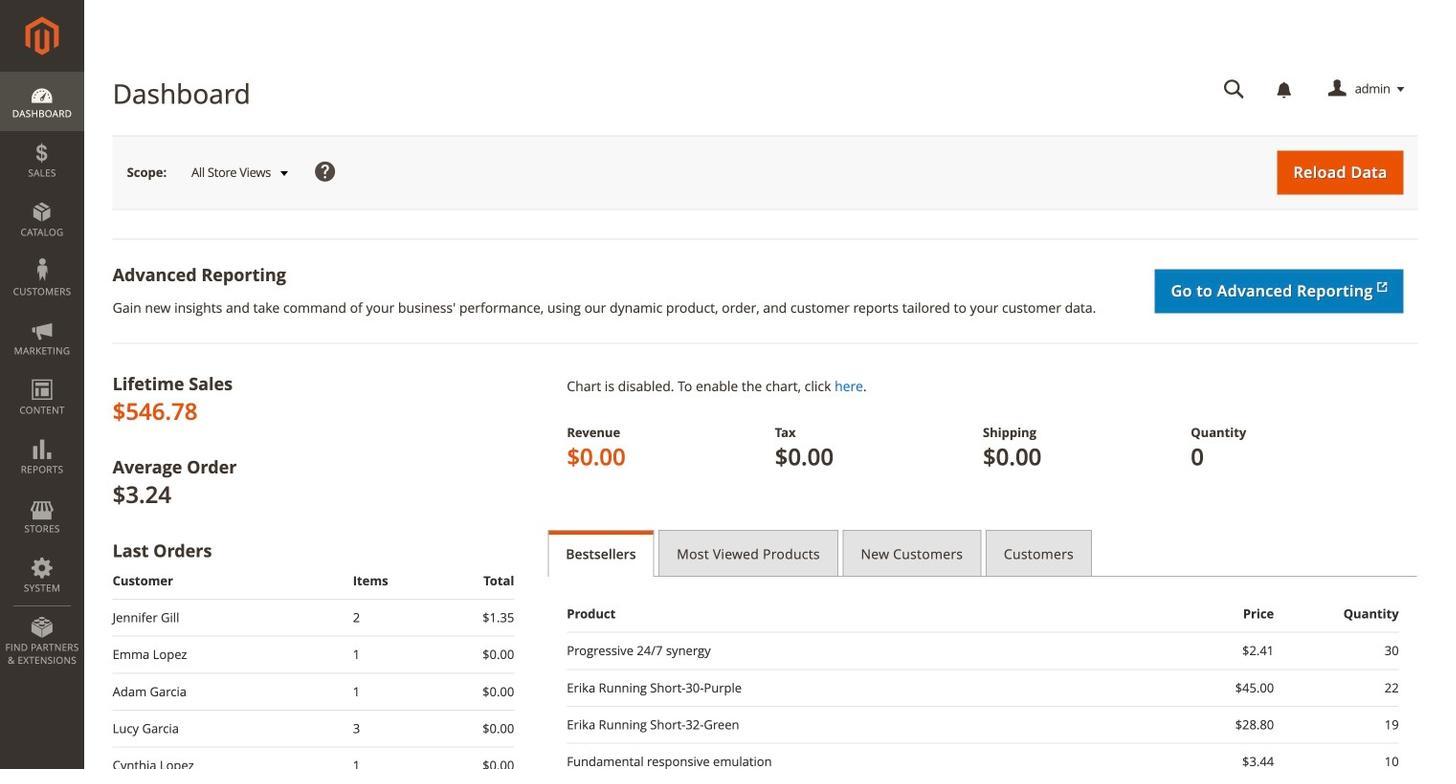 Task type: describe. For each thing, give the bounding box(es) containing it.
magento admin panel image
[[25, 16, 59, 56]]



Task type: locate. For each thing, give the bounding box(es) containing it.
menu bar
[[0, 72, 84, 677]]

None text field
[[1211, 73, 1259, 106]]

tab list
[[548, 530, 1419, 577]]



